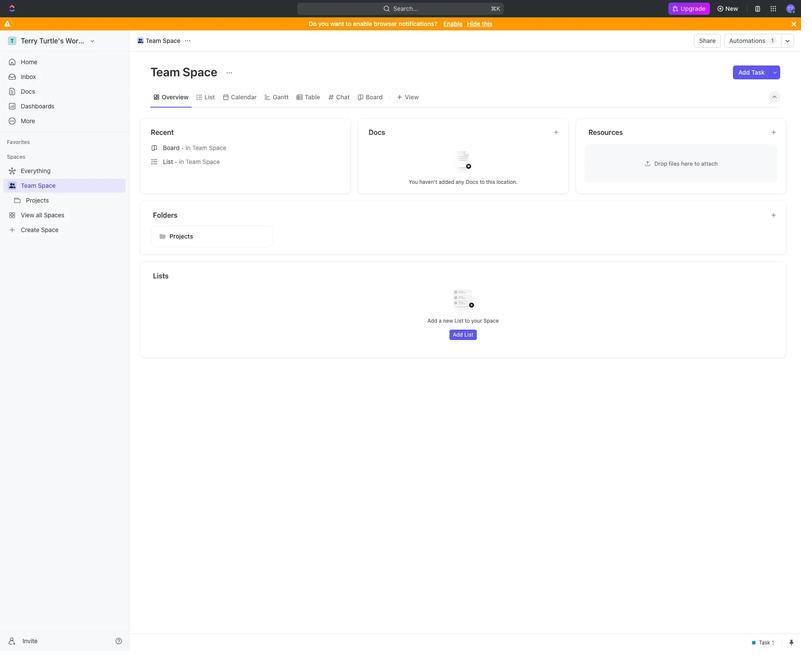 Task type: locate. For each thing, give the bounding box(es) containing it.
task
[[752, 69, 766, 76]]

1 horizontal spatial view
[[405, 93, 419, 100]]

docs right any
[[466, 179, 479, 185]]

dashboards link
[[3, 99, 126, 113]]

1 horizontal spatial docs
[[369, 128, 386, 136]]

gantt
[[273, 93, 289, 100]]

home link
[[3, 55, 126, 69]]

team space link inside sidebar "navigation"
[[21, 179, 124, 193]]

team
[[146, 37, 161, 44], [151, 65, 180, 79], [192, 144, 208, 151], [186, 158, 201, 165], [21, 182, 36, 189]]

view inside button
[[405, 93, 419, 100]]

2 horizontal spatial add
[[739, 69, 751, 76]]

team space up overview
[[151, 65, 220, 79]]

1 horizontal spatial in
[[186, 144, 191, 151]]

drop files here to attach
[[655, 160, 719, 167]]

to left the your on the top of page
[[465, 318, 470, 324]]

add for add list
[[453, 332, 463, 338]]

0 vertical spatial projects
[[26, 197, 49, 204]]

0 horizontal spatial in
[[179, 158, 184, 165]]

⌘k
[[491, 5, 501, 12]]

• for board
[[181, 144, 184, 151]]

want
[[331, 20, 344, 27]]

view button
[[394, 91, 422, 103]]

• for list
[[175, 158, 178, 165]]

• inside board • in team space
[[181, 144, 184, 151]]

space down everything
[[38, 182, 56, 189]]

0 vertical spatial in
[[186, 144, 191, 151]]

view left all
[[21, 211, 34, 219]]

view inside tree
[[21, 211, 34, 219]]

team right user group image
[[146, 37, 161, 44]]

inbox link
[[3, 70, 126, 84]]

list left calendar "link"
[[205, 93, 215, 100]]

2 vertical spatial docs
[[466, 179, 479, 185]]

view for view all spaces
[[21, 211, 34, 219]]

1 horizontal spatial •
[[181, 144, 184, 151]]

notifications?
[[399, 20, 438, 27]]

gantt link
[[271, 91, 289, 103]]

view
[[405, 93, 419, 100], [21, 211, 34, 219]]

terry
[[21, 37, 38, 45]]

2 vertical spatial add
[[453, 332, 463, 338]]

tt
[[789, 6, 794, 11]]

• up list • in team space
[[181, 144, 184, 151]]

tree
[[3, 164, 126, 237]]

docs down inbox
[[21, 88, 35, 95]]

upgrade
[[681, 5, 706, 12]]

projects up all
[[26, 197, 49, 204]]

1 horizontal spatial spaces
[[44, 211, 64, 219]]

• down board • in team space
[[175, 158, 178, 165]]

1 horizontal spatial team space link
[[135, 36, 183, 46]]

resources
[[589, 128, 624, 136]]

list link
[[203, 91, 215, 103]]

add a new list to your space
[[428, 318, 499, 324]]

add down add a new list to your space
[[453, 332, 463, 338]]

1 vertical spatial board
[[163, 144, 180, 151]]

user group image
[[138, 39, 143, 43]]

board for board
[[366, 93, 383, 100]]

tree inside sidebar "navigation"
[[3, 164, 126, 237]]

team space right user group image
[[146, 37, 181, 44]]

space
[[163, 37, 181, 44], [183, 65, 218, 79], [209, 144, 227, 151], [203, 158, 220, 165], [38, 182, 56, 189], [41, 226, 59, 233], [484, 318, 499, 324]]

0 horizontal spatial •
[[175, 158, 178, 165]]

team up overview link
[[151, 65, 180, 79]]

1 horizontal spatial add
[[453, 332, 463, 338]]

in down board • in team space
[[179, 158, 184, 165]]

0 vertical spatial board
[[366, 93, 383, 100]]

overview
[[162, 93, 189, 100]]

docs
[[21, 88, 35, 95], [369, 128, 386, 136], [466, 179, 479, 185]]

1 vertical spatial team space link
[[21, 179, 124, 193]]

team space down everything
[[21, 182, 56, 189]]

to
[[346, 20, 352, 27], [695, 160, 700, 167], [480, 179, 485, 185], [465, 318, 470, 324]]

this right hide
[[482, 20, 493, 27]]

board • in team space
[[163, 144, 227, 151]]

all
[[36, 211, 42, 219]]

team down everything
[[21, 182, 36, 189]]

0 vertical spatial team space
[[146, 37, 181, 44]]

0 vertical spatial •
[[181, 144, 184, 151]]

folders button
[[153, 210, 765, 220]]

in
[[186, 144, 191, 151], [179, 158, 184, 165]]

lists button
[[153, 271, 777, 281]]

2 horizontal spatial docs
[[466, 179, 479, 185]]

more button
[[3, 114, 126, 128]]

projects
[[26, 197, 49, 204], [170, 233, 193, 240]]

1 vertical spatial projects
[[170, 233, 193, 240]]

favorites
[[7, 139, 30, 145]]

board down 'recent'
[[163, 144, 180, 151]]

projects inside button
[[170, 233, 193, 240]]

1
[[772, 37, 775, 44]]

add for add a new list to your space
[[428, 318, 438, 324]]

add left task at top
[[739, 69, 751, 76]]

you
[[409, 179, 418, 185]]

1 vertical spatial spaces
[[44, 211, 64, 219]]

files
[[670, 160, 680, 167]]

in for list
[[179, 158, 184, 165]]

0 horizontal spatial view
[[21, 211, 34, 219]]

in up list • in team space
[[186, 144, 191, 151]]

list right new
[[455, 318, 464, 324]]

attach
[[702, 160, 719, 167]]

spaces
[[7, 154, 25, 160], [44, 211, 64, 219]]

0 vertical spatial add
[[739, 69, 751, 76]]

0 horizontal spatial docs
[[21, 88, 35, 95]]

your
[[472, 318, 483, 324]]

new
[[726, 5, 739, 12]]

projects down folders
[[170, 233, 193, 240]]

you haven't added any docs to this location.
[[409, 179, 518, 185]]

0 horizontal spatial projects
[[26, 197, 49, 204]]

this left location.
[[487, 179, 496, 185]]

terry turtle's workspace, , element
[[8, 36, 16, 45]]

to right any
[[480, 179, 485, 185]]

0 vertical spatial docs
[[21, 88, 35, 95]]

add left a
[[428, 318, 438, 324]]

1 vertical spatial add
[[428, 318, 438, 324]]

new
[[444, 318, 454, 324]]

0 vertical spatial view
[[405, 93, 419, 100]]

docs down board link
[[369, 128, 386, 136]]

1 vertical spatial in
[[179, 158, 184, 165]]

table
[[305, 93, 321, 100]]

1 vertical spatial •
[[175, 158, 178, 165]]

upgrade link
[[669, 3, 711, 15]]

add
[[739, 69, 751, 76], [428, 318, 438, 324], [453, 332, 463, 338]]

this
[[482, 20, 493, 27], [487, 179, 496, 185]]

overview link
[[160, 91, 189, 103]]

view all spaces link
[[3, 208, 124, 222]]

chat link
[[335, 91, 350, 103]]

list
[[205, 93, 215, 100], [163, 158, 173, 165], [455, 318, 464, 324], [465, 332, 474, 338]]

drop
[[655, 160, 668, 167]]

• inside list • in team space
[[175, 158, 178, 165]]

do you want to enable browser notifications? enable hide this
[[309, 20, 493, 27]]

invite
[[23, 637, 38, 645]]

2 vertical spatial team space
[[21, 182, 56, 189]]

spaces right all
[[44, 211, 64, 219]]

do
[[309, 20, 317, 27]]

1 vertical spatial this
[[487, 179, 496, 185]]

chat
[[337, 93, 350, 100]]

list down add a new list to your space
[[465, 332, 474, 338]]

1 vertical spatial view
[[21, 211, 34, 219]]

workspace
[[66, 37, 102, 45]]

board right "chat"
[[366, 93, 383, 100]]

added
[[439, 179, 455, 185]]

board link
[[364, 91, 383, 103]]

tree containing everything
[[3, 164, 126, 237]]

any
[[456, 179, 465, 185]]

calendar
[[231, 93, 257, 100]]

location.
[[497, 179, 518, 185]]

1 horizontal spatial board
[[366, 93, 383, 100]]

0 horizontal spatial board
[[163, 144, 180, 151]]

create space link
[[3, 223, 124, 237]]

1 horizontal spatial projects
[[170, 233, 193, 240]]

list inside the add list button
[[465, 332, 474, 338]]

0 vertical spatial team space link
[[135, 36, 183, 46]]

0 horizontal spatial add
[[428, 318, 438, 324]]

0 horizontal spatial spaces
[[7, 154, 25, 160]]

0 horizontal spatial team space link
[[21, 179, 124, 193]]

board
[[366, 93, 383, 100], [163, 144, 180, 151]]

view right board link
[[405, 93, 419, 100]]

home
[[21, 58, 37, 66]]

dashboards
[[21, 102, 55, 110]]

sidebar navigation
[[0, 30, 131, 651]]

team space
[[146, 37, 181, 44], [151, 65, 220, 79], [21, 182, 56, 189]]

team space link
[[135, 36, 183, 46], [21, 179, 124, 193]]

team inside sidebar "navigation"
[[21, 182, 36, 189]]

view for view
[[405, 93, 419, 100]]

calendar link
[[229, 91, 257, 103]]

spaces down favorites button
[[7, 154, 25, 160]]

•
[[181, 144, 184, 151], [175, 158, 178, 165]]



Task type: describe. For each thing, give the bounding box(es) containing it.
add list button
[[450, 330, 477, 340]]

folders
[[153, 211, 178, 219]]

no lists icon. image
[[446, 283, 481, 318]]

projects inside tree
[[26, 197, 49, 204]]

team up list • in team space
[[192, 144, 208, 151]]

you
[[319, 20, 329, 27]]

list inside list link
[[205, 93, 215, 100]]

space up list • in team space
[[209, 144, 227, 151]]

to right here
[[695, 160, 700, 167]]

spaces inside tree
[[44, 211, 64, 219]]

new button
[[714, 2, 744, 16]]

add task button
[[734, 66, 771, 79]]

space right the your on the top of page
[[484, 318, 499, 324]]

enable
[[353, 20, 373, 27]]

user group image
[[9, 183, 15, 188]]

team down board • in team space
[[186, 158, 201, 165]]

more
[[21, 117, 35, 125]]

everything link
[[3, 164, 124, 178]]

docs inside "link"
[[21, 88, 35, 95]]

automations
[[730, 37, 766, 44]]

everything
[[21, 167, 51, 174]]

board for board • in team space
[[163, 144, 180, 151]]

t
[[10, 38, 14, 44]]

space down board • in team space
[[203, 158, 220, 165]]

0 vertical spatial this
[[482, 20, 493, 27]]

space up list link
[[183, 65, 218, 79]]

create
[[21, 226, 39, 233]]

0 vertical spatial spaces
[[7, 154, 25, 160]]

share button
[[695, 34, 722, 48]]

in for board
[[186, 144, 191, 151]]

projects button
[[151, 226, 273, 247]]

enable
[[444, 20, 463, 27]]

team space inside sidebar "navigation"
[[21, 182, 56, 189]]

list down 'recent'
[[163, 158, 173, 165]]

turtle's
[[39, 37, 64, 45]]

a
[[439, 318, 442, 324]]

recent
[[151, 128, 174, 136]]

list • in team space
[[163, 158, 220, 165]]

docs link
[[3, 85, 126, 99]]

terry turtle's workspace
[[21, 37, 102, 45]]

tt button
[[785, 2, 799, 16]]

resources button
[[589, 127, 765, 138]]

share
[[700, 37, 717, 44]]

here
[[682, 160, 694, 167]]

inbox
[[21, 73, 36, 80]]

haven't
[[420, 179, 438, 185]]

add task
[[739, 69, 766, 76]]

view button
[[394, 87, 422, 107]]

1 vertical spatial docs
[[369, 128, 386, 136]]

projects link
[[26, 194, 124, 207]]

hide
[[468, 20, 481, 27]]

space right user group image
[[163, 37, 181, 44]]

no most used docs image
[[446, 144, 481, 179]]

browser
[[374, 20, 398, 27]]

add for add task
[[739, 69, 751, 76]]

table link
[[303, 91, 321, 103]]

add list
[[453, 332, 474, 338]]

view all spaces
[[21, 211, 64, 219]]

favorites button
[[3, 137, 33, 148]]

space down view all spaces
[[41, 226, 59, 233]]

to right want
[[346, 20, 352, 27]]

search...
[[394, 5, 419, 12]]

1 vertical spatial team space
[[151, 65, 220, 79]]

create space
[[21, 226, 59, 233]]

lists
[[153, 272, 169, 280]]



Task type: vqa. For each thing, say whether or not it's contained in the screenshot.
dialog
no



